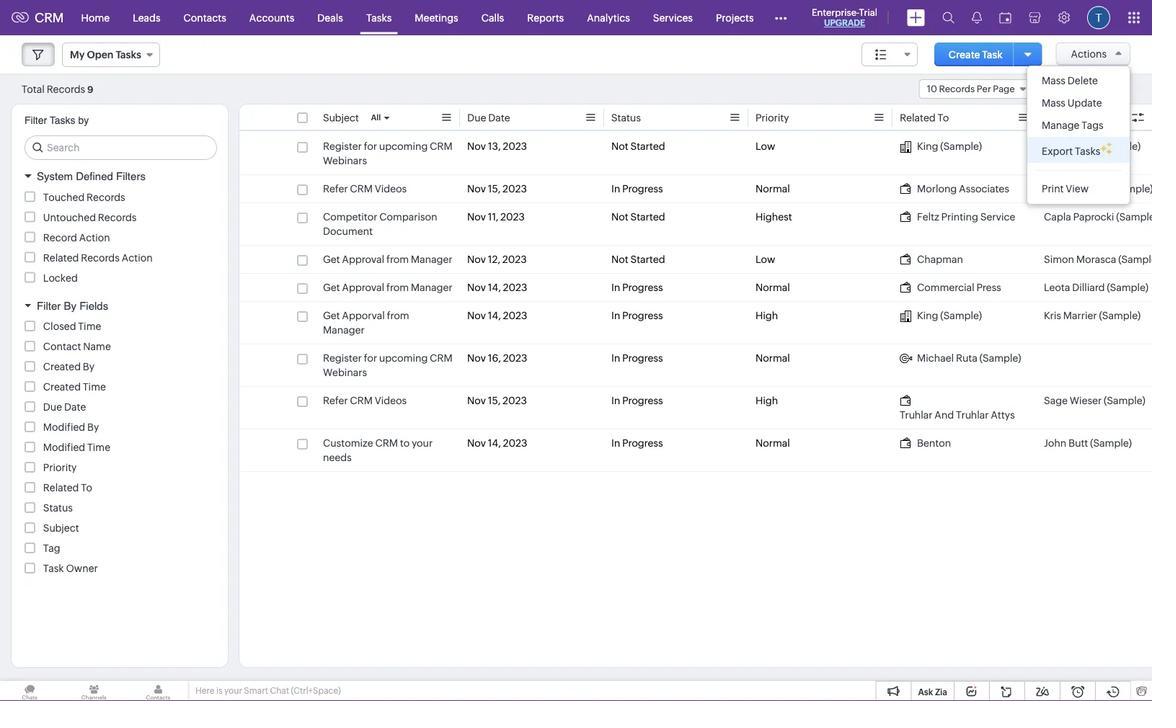 Task type: describe. For each thing, give the bounding box(es) containing it.
manager for normal
[[411, 282, 453, 294]]

view
[[1066, 183, 1089, 195]]

12,
[[488, 254, 501, 265]]

total
[[22, 83, 45, 95]]

9 for 1 - 9
[[1068, 83, 1074, 95]]

1 horizontal spatial contact name
[[1044, 112, 1112, 124]]

get apporval from manager
[[323, 310, 409, 336]]

crm left 16,
[[430, 353, 453, 364]]

manager for low
[[411, 254, 453, 265]]

nov for benton link
[[467, 438, 486, 449]]

untouched
[[43, 212, 96, 223]]

projects
[[716, 12, 754, 23]]

14, for customize crm to your needs
[[488, 438, 501, 449]]

4 normal from the top
[[756, 438, 790, 449]]

upcoming for nov 16, 2023
[[379, 353, 428, 364]]

1 horizontal spatial contact
[[1044, 112, 1082, 124]]

0 horizontal spatial subject
[[43, 523, 79, 535]]

in for truhlar
[[612, 395, 621, 407]]

manage
[[1042, 120, 1080, 131]]

mass update link
[[1028, 92, 1130, 115]]

for for nov 13, 2023
[[364, 141, 377, 152]]

-
[[1062, 83, 1065, 95]]

page
[[994, 84, 1015, 94]]

chat
[[270, 687, 289, 696]]

not started for nov 12, 2023
[[612, 254, 665, 265]]

print
[[1042, 183, 1064, 195]]

john butt (sample) link
[[1044, 436, 1132, 451]]

1 horizontal spatial due date
[[467, 112, 510, 124]]

smart
[[244, 687, 268, 696]]

simon morasca (sample link
[[1044, 252, 1153, 267]]

to
[[400, 438, 410, 449]]

in for commercial
[[612, 282, 621, 294]]

my
[[70, 49, 85, 61]]

in progress for commercial
[[612, 282, 663, 294]]

progress for commercial
[[623, 282, 663, 294]]

low for chapman
[[756, 254, 776, 265]]

tasks right deals
[[366, 12, 392, 23]]

feltz printing service link
[[900, 210, 1016, 224]]

1 vertical spatial action
[[122, 252, 153, 264]]

2023 for michael ruta (sample) link
[[503, 353, 528, 364]]

tasks down tags
[[1075, 146, 1101, 157]]

tasks link
[[355, 0, 403, 35]]

crm left 13,
[[430, 141, 453, 152]]

sage wieser (sample) link
[[1044, 394, 1146, 408]]

tasks inside "field"
[[116, 49, 141, 61]]

row group containing register for upcoming crm webinars
[[239, 133, 1153, 472]]

not started for nov 11, 2023
[[612, 211, 665, 223]]

records for total
[[47, 83, 85, 95]]

task inside "button"
[[983, 49, 1003, 60]]

10
[[927, 84, 938, 94]]

morasca
[[1077, 254, 1117, 265]]

filter for filter by fields
[[37, 300, 61, 312]]

dilliard
[[1073, 282, 1105, 294]]

john butt (sample)
[[1044, 438, 1132, 449]]

nov 15, 2023 for normal
[[467, 183, 527, 195]]

leota dilliard (sample)
[[1044, 282, 1149, 294]]

refer for high
[[323, 395, 348, 407]]

create task button
[[935, 43, 1018, 66]]

2 vertical spatial related
[[43, 483, 79, 494]]

nov for 'chapman' link on the right of the page
[[467, 254, 486, 265]]

leads
[[133, 12, 161, 23]]

locked
[[43, 272, 78, 284]]

time for modified time
[[87, 442, 110, 454]]

highest
[[756, 211, 792, 223]]

in for morlong
[[612, 183, 621, 195]]

0 vertical spatial related to
[[900, 112, 949, 124]]

crm up competitor
[[350, 183, 373, 195]]

simon
[[1044, 254, 1075, 265]]

nov 11, 2023
[[467, 211, 525, 223]]

get for normal
[[323, 282, 340, 294]]

kris marrier (sample) link for high
[[1044, 309, 1141, 323]]

(sample) for truhlar and truhlar attys link
[[1104, 395, 1146, 407]]

here
[[195, 687, 215, 696]]

signals element
[[964, 0, 991, 35]]

search element
[[934, 0, 964, 35]]

actions
[[1071, 48, 1107, 60]]

by
[[78, 115, 89, 126]]

here is your smart chat (ctrl+space)
[[195, 687, 341, 696]]

manage tags link
[[1028, 115, 1130, 137]]

2023 for benton link
[[503, 438, 528, 449]]

create task
[[949, 49, 1003, 60]]

get approval from manager link for nov 12, 2023
[[323, 252, 453, 267]]

kris for high
[[1044, 310, 1062, 322]]

all
[[371, 113, 381, 122]]

1 vertical spatial task
[[43, 563, 64, 575]]

simon morasca (sample
[[1044, 254, 1153, 265]]

michael
[[918, 353, 954, 364]]

1 - 9
[[1055, 83, 1074, 95]]

analytics
[[587, 12, 630, 23]]

not started for nov 13, 2023
[[612, 141, 665, 152]]

benton
[[918, 438, 952, 449]]

associates
[[959, 183, 1010, 195]]

feltz printing service
[[918, 211, 1016, 223]]

king for low
[[918, 141, 939, 152]]

from for normal
[[387, 282, 409, 294]]

(sample) up 'morlong associates' at the right of page
[[941, 141, 982, 152]]

0 horizontal spatial action
[[79, 232, 110, 243]]

register for upcoming crm webinars for nov 13, 2023
[[323, 141, 453, 167]]

from for high
[[387, 310, 409, 322]]

create menu element
[[899, 0, 934, 35]]

system
[[37, 170, 73, 183]]

1 horizontal spatial date
[[488, 112, 510, 124]]

modified for modified time
[[43, 442, 85, 454]]

untouched records
[[43, 212, 137, 223]]

morlong
[[918, 183, 957, 195]]

0 horizontal spatial due date
[[43, 402, 86, 413]]

progress for michael
[[623, 353, 663, 364]]

enterprise-
[[812, 7, 860, 18]]

(sample) right ruta
[[980, 353, 1022, 364]]

filter for filter tasks by
[[25, 115, 47, 126]]

kris for low
[[1044, 141, 1062, 152]]

modified time
[[43, 442, 110, 454]]

not for nov 11, 2023
[[612, 211, 629, 223]]

created for created by
[[43, 361, 81, 373]]

2023 for truhlar and truhlar attys link
[[503, 395, 527, 407]]

king for high
[[918, 310, 939, 322]]

1 horizontal spatial status
[[612, 112, 641, 124]]

(sample) down 'commercial press'
[[941, 310, 982, 322]]

11,
[[488, 211, 499, 223]]

ask zia
[[919, 688, 948, 698]]

mitsue tollner (sample)
[[1044, 183, 1153, 195]]

nov for michael ruta (sample) link
[[467, 353, 486, 364]]

size image
[[876, 48, 887, 61]]

closed time
[[43, 321, 101, 333]]

and
[[935, 410, 954, 421]]

1 vertical spatial related
[[43, 252, 79, 264]]

leads link
[[121, 0, 172, 35]]

mitsue tollner (sample) link
[[1044, 182, 1153, 196]]

nov for feltz printing service link
[[467, 211, 486, 223]]

0 horizontal spatial your
[[224, 687, 242, 696]]

progress for morlong
[[623, 183, 663, 195]]

chats image
[[0, 682, 59, 702]]

0 vertical spatial subject
[[323, 112, 359, 124]]

task owner
[[43, 563, 98, 575]]

mass update
[[1042, 97, 1103, 109]]

high for truhlar and truhlar attys
[[756, 395, 778, 407]]

15, for normal
[[488, 183, 501, 195]]

filter tasks by
[[25, 115, 89, 126]]

services
[[653, 12, 693, 23]]

Search text field
[[25, 136, 216, 159]]

search image
[[943, 12, 955, 24]]

printing
[[942, 211, 979, 223]]

commercial
[[918, 282, 975, 294]]

manage tags
[[1042, 120, 1104, 131]]

0 horizontal spatial contact
[[43, 341, 81, 353]]

kris marrier (sample) for low
[[1044, 141, 1141, 152]]

system defined filters
[[37, 170, 146, 183]]

sage wieser (sample)
[[1044, 395, 1146, 407]]

accounts
[[249, 12, 295, 23]]

(sample) for king (sample) link related to high
[[1100, 310, 1141, 322]]

refer crm videos for high
[[323, 395, 407, 407]]

0 vertical spatial priority
[[756, 112, 790, 124]]

refer for normal
[[323, 183, 348, 195]]

13,
[[488, 141, 501, 152]]

tasks left by
[[50, 115, 75, 126]]

1 vertical spatial related to
[[43, 483, 92, 494]]

open
[[87, 49, 114, 61]]

low for king (sample)
[[756, 141, 776, 152]]

customize crm to your needs link
[[323, 436, 453, 465]]

morlong associates
[[918, 183, 1010, 195]]

2023 for 'chapman' link on the right of the page
[[503, 254, 527, 265]]

in for king
[[612, 310, 621, 322]]

normal for commercial
[[756, 282, 790, 294]]

(sample for simon morasca (sample
[[1119, 254, 1153, 265]]

6 nov from the top
[[467, 310, 486, 322]]

0 horizontal spatial contact name
[[43, 341, 111, 353]]

touched records
[[43, 192, 125, 203]]

upgrade
[[824, 18, 866, 28]]

(sample) for morlong associates link
[[1112, 183, 1153, 195]]

king (sample) link for high
[[900, 309, 982, 323]]

normal for morlong
[[756, 183, 790, 195]]

zia
[[936, 688, 948, 698]]

calls
[[482, 12, 504, 23]]

capla
[[1044, 211, 1072, 223]]

nov 12, 2023
[[467, 254, 527, 265]]

mass delete link
[[1028, 70, 1130, 92]]

king (sample) for low
[[918, 141, 982, 152]]

michael ruta (sample)
[[918, 353, 1022, 364]]

6 in from the top
[[612, 438, 621, 449]]

0 horizontal spatial priority
[[43, 462, 77, 474]]

created time
[[43, 382, 106, 393]]

0 vertical spatial name
[[1084, 112, 1112, 124]]

export
[[1042, 146, 1073, 157]]

competitor
[[323, 211, 378, 223]]

filters
[[116, 170, 146, 183]]

crm up the customize at left bottom
[[350, 395, 373, 407]]



Task type: vqa. For each thing, say whether or not it's contained in the screenshot.


Task type: locate. For each thing, give the bounding box(es) containing it.
due up nov 13, 2023
[[467, 112, 486, 124]]

update
[[1068, 97, 1103, 109]]

1 horizontal spatial to
[[938, 112, 949, 124]]

related to down modified time
[[43, 483, 92, 494]]

1 upcoming from the top
[[379, 141, 428, 152]]

subject left all
[[323, 112, 359, 124]]

by for modified
[[87, 422, 99, 434]]

webinars for nov 16, 2023
[[323, 367, 367, 379]]

name down update
[[1084, 112, 1112, 124]]

manager inside get apporval from manager
[[323, 325, 365, 336]]

time down created by
[[83, 382, 106, 393]]

register
[[323, 141, 362, 152], [323, 353, 362, 364]]

truhlar right the and
[[957, 410, 989, 421]]

2 low from the top
[[756, 254, 776, 265]]

register for upcoming crm webinars down get apporval from manager link
[[323, 353, 453, 379]]

approval up apporval
[[342, 282, 385, 294]]

1 vertical spatial priority
[[43, 462, 77, 474]]

king down commercial
[[918, 310, 939, 322]]

webinars down get apporval from manager
[[323, 367, 367, 379]]

4 in from the top
[[612, 353, 621, 364]]

kris down manage
[[1044, 141, 1062, 152]]

approval
[[342, 254, 385, 265], [342, 282, 385, 294]]

0 vertical spatial not
[[612, 141, 629, 152]]

1 horizontal spatial your
[[412, 438, 433, 449]]

get approval from manager down competitor comparison document link
[[323, 254, 453, 265]]

0 vertical spatial nov 15, 2023
[[467, 183, 527, 195]]

kris marrier (sample) link down dilliard
[[1044, 309, 1141, 323]]

0 vertical spatial king
[[918, 141, 939, 152]]

comparison
[[380, 211, 438, 223]]

contact name
[[1044, 112, 1112, 124], [43, 341, 111, 353]]

tag
[[43, 543, 60, 555]]

time for closed time
[[78, 321, 101, 333]]

from up get apporval from manager link
[[387, 282, 409, 294]]

2 approval from the top
[[342, 282, 385, 294]]

high
[[756, 310, 778, 322], [756, 395, 778, 407]]

videos for normal
[[375, 183, 407, 195]]

1 horizontal spatial 9
[[1068, 83, 1074, 95]]

1 created from the top
[[43, 361, 81, 373]]

king (sample) link
[[900, 139, 982, 154], [900, 309, 982, 323]]

videos up 'comparison'
[[375, 183, 407, 195]]

nov 15, 2023 up nov 11, 2023
[[467, 183, 527, 195]]

1 vertical spatial name
[[83, 341, 111, 353]]

15, up 11, on the top left
[[488, 183, 501, 195]]

navigation
[[1081, 79, 1131, 100]]

meetings link
[[403, 0, 470, 35]]

2 modified from the top
[[43, 442, 85, 454]]

2 upcoming from the top
[[379, 353, 428, 364]]

in for michael
[[612, 353, 621, 364]]

records
[[47, 83, 85, 95], [940, 84, 975, 94], [87, 192, 125, 203], [98, 212, 137, 223], [81, 252, 120, 264]]

0 vertical spatial by
[[64, 300, 76, 312]]

get inside get apporval from manager
[[323, 310, 340, 322]]

1 high from the top
[[756, 310, 778, 322]]

0 vertical spatial 14,
[[488, 282, 501, 294]]

0 vertical spatial nov 14, 2023
[[467, 282, 528, 294]]

1 get approval from manager from the top
[[323, 254, 453, 265]]

1 kris marrier (sample) from the top
[[1044, 141, 1141, 152]]

2 from from the top
[[387, 282, 409, 294]]

king (sample) link down commercial
[[900, 309, 982, 323]]

1 vertical spatial kris marrier (sample)
[[1044, 310, 1141, 322]]

1 vertical spatial due date
[[43, 402, 86, 413]]

1 vertical spatial your
[[224, 687, 242, 696]]

9 for total records 9
[[87, 84, 93, 95]]

accounts link
[[238, 0, 306, 35]]

signals image
[[972, 12, 982, 24]]

5 in from the top
[[612, 395, 621, 407]]

nov left 16,
[[467, 353, 486, 364]]

started for nov 12, 2023
[[631, 254, 665, 265]]

due
[[467, 112, 486, 124], [43, 402, 62, 413]]

created for created time
[[43, 382, 81, 393]]

time down fields in the left top of the page
[[78, 321, 101, 333]]

6 in progress from the top
[[612, 438, 663, 449]]

2 vertical spatial get
[[323, 310, 340, 322]]

1 vertical spatial low
[[756, 254, 776, 265]]

1 vertical spatial modified
[[43, 442, 85, 454]]

2023
[[503, 141, 527, 152], [503, 183, 527, 195], [501, 211, 525, 223], [503, 254, 527, 265], [503, 282, 528, 294], [503, 310, 528, 322], [503, 353, 528, 364], [503, 395, 527, 407], [503, 438, 528, 449]]

filter down the total on the left
[[25, 115, 47, 126]]

upcoming for nov 13, 2023
[[379, 141, 428, 152]]

3 nov 14, 2023 from the top
[[467, 438, 528, 449]]

crm left "home" link
[[35, 10, 64, 25]]

1 modified from the top
[[43, 422, 85, 434]]

0 vertical spatial marrier
[[1064, 141, 1098, 152]]

register up competitor
[[323, 141, 362, 152]]

5 progress from the top
[[623, 395, 663, 407]]

progress for truhlar
[[623, 395, 663, 407]]

nov 14, 2023 for get apporval from manager
[[467, 310, 528, 322]]

due date up modified by
[[43, 402, 86, 413]]

defined
[[76, 170, 113, 183]]

contacts image
[[129, 682, 188, 702]]

closed
[[43, 321, 76, 333]]

14, for get apporval from manager
[[488, 310, 501, 322]]

contact
[[1044, 112, 1082, 124], [43, 341, 81, 353]]

print view
[[1042, 183, 1089, 195]]

2 started from the top
[[631, 211, 665, 223]]

1 webinars from the top
[[323, 155, 367, 167]]

1 vertical spatial contact name
[[43, 341, 111, 353]]

8 nov from the top
[[467, 395, 486, 407]]

0 vertical spatial webinars
[[323, 155, 367, 167]]

2 progress from the top
[[623, 282, 663, 294]]

marrier for high
[[1064, 310, 1098, 322]]

register for upcoming crm webinars link for nov 13, 2023
[[323, 139, 453, 168]]

(sample right morasca
[[1119, 254, 1153, 265]]

kris marrier (sample) down dilliard
[[1044, 310, 1141, 322]]

0 vertical spatial from
[[387, 254, 409, 265]]

5 in progress from the top
[[612, 395, 663, 407]]

leota dilliard (sample) link
[[1044, 281, 1149, 295]]

(sample) right dilliard
[[1107, 282, 1149, 294]]

related up locked
[[43, 252, 79, 264]]

register for upcoming crm webinars for nov 16, 2023
[[323, 353, 453, 379]]

approval for nov 14, 2023
[[342, 282, 385, 294]]

upcoming
[[379, 141, 428, 152], [379, 353, 428, 364]]

webinars up competitor
[[323, 155, 367, 167]]

meetings
[[415, 12, 459, 23]]

2 15, from the top
[[488, 395, 501, 407]]

1 horizontal spatial subject
[[323, 112, 359, 124]]

1 14, from the top
[[488, 282, 501, 294]]

chapman
[[918, 254, 964, 265]]

king (sample) for high
[[918, 310, 982, 322]]

2 not from the top
[[612, 211, 629, 223]]

2 kris from the top
[[1044, 310, 1062, 322]]

4 progress from the top
[[623, 353, 663, 364]]

refer crm videos up the customize at left bottom
[[323, 395, 407, 407]]

paprocki
[[1074, 211, 1115, 223]]

3 in from the top
[[612, 310, 621, 322]]

owner
[[66, 563, 98, 575]]

0 vertical spatial mass
[[1042, 75, 1066, 87]]

refer crm videos link up competitor
[[323, 182, 407, 196]]

john
[[1044, 438, 1067, 449]]

tollner
[[1078, 183, 1110, 195]]

0 vertical spatial to
[[938, 112, 949, 124]]

0 vertical spatial upcoming
[[379, 141, 428, 152]]

3 not started from the top
[[612, 254, 665, 265]]

2 refer crm videos link from the top
[[323, 394, 407, 408]]

1 vertical spatial contact
[[43, 341, 81, 353]]

(sample inside 'simon morasca (sample' link
[[1119, 254, 1153, 265]]

1 vertical spatial king
[[918, 310, 939, 322]]

marrier down dilliard
[[1064, 310, 1098, 322]]

0 vertical spatial kris marrier (sample)
[[1044, 141, 1141, 152]]

0 vertical spatial filter
[[25, 115, 47, 126]]

reports link
[[516, 0, 576, 35]]

2 nov 14, 2023 from the top
[[467, 310, 528, 322]]

0 vertical spatial register
[[323, 141, 362, 152]]

not
[[612, 141, 629, 152], [612, 211, 629, 223], [612, 254, 629, 265]]

1 register for upcoming crm webinars from the top
[[323, 141, 453, 167]]

status
[[612, 112, 641, 124], [43, 503, 73, 514]]

nov for commercial press link at the right of the page
[[467, 282, 486, 294]]

nov up nov 11, 2023
[[467, 183, 486, 195]]

crm inside customize crm to your needs
[[375, 438, 398, 449]]

1 normal from the top
[[756, 183, 790, 195]]

from inside get apporval from manager
[[387, 310, 409, 322]]

get approval from manager for nov 14, 2023
[[323, 282, 453, 294]]

1 vertical spatial register for upcoming crm webinars link
[[323, 351, 453, 380]]

customize crm to your needs
[[323, 438, 433, 464]]

name down closed time
[[83, 341, 111, 353]]

records for untouched
[[98, 212, 137, 223]]

register for upcoming crm webinars link down get apporval from manager link
[[323, 351, 453, 380]]

from
[[387, 254, 409, 265], [387, 282, 409, 294], [387, 310, 409, 322]]

per
[[977, 84, 992, 94]]

to
[[938, 112, 949, 124], [81, 483, 92, 494]]

1 kris from the top
[[1044, 141, 1062, 152]]

1 not started from the top
[[612, 141, 665, 152]]

records inside field
[[940, 84, 975, 94]]

2 refer from the top
[[323, 395, 348, 407]]

2 nov 15, 2023 from the top
[[467, 395, 527, 407]]

1 horizontal spatial related to
[[900, 112, 949, 124]]

deals
[[318, 12, 343, 23]]

1 vertical spatial (sample
[[1119, 254, 1153, 265]]

1 vertical spatial by
[[83, 361, 95, 373]]

14, for get approval from manager
[[488, 282, 501, 294]]

1 nov 15, 2023 from the top
[[467, 183, 527, 195]]

1 vertical spatial nov 15, 2023
[[467, 395, 527, 407]]

records right 10
[[940, 84, 975, 94]]

1 horizontal spatial priority
[[756, 112, 790, 124]]

create
[[949, 49, 981, 60]]

webinars for nov 13, 2023
[[323, 155, 367, 167]]

0 vertical spatial refer crm videos link
[[323, 182, 407, 196]]

get for low
[[323, 254, 340, 265]]

1 from from the top
[[387, 254, 409, 265]]

projects link
[[705, 0, 766, 35]]

low down highest
[[756, 254, 776, 265]]

(sample) right wieser
[[1104, 395, 1146, 407]]

Other Modules field
[[766, 6, 797, 29]]

started for nov 11, 2023
[[631, 211, 665, 223]]

customize
[[323, 438, 373, 449]]

normal for michael
[[756, 353, 790, 364]]

9 nov from the top
[[467, 438, 486, 449]]

started for nov 13, 2023
[[631, 141, 665, 152]]

15, for high
[[488, 395, 501, 407]]

marrier for low
[[1064, 141, 1098, 152]]

records for related
[[81, 252, 120, 264]]

0 vertical spatial register for upcoming crm webinars link
[[323, 139, 453, 168]]

nov right to
[[467, 438, 486, 449]]

2 vertical spatial by
[[87, 422, 99, 434]]

10 Records Per Page field
[[919, 79, 1034, 99]]

3 started from the top
[[631, 254, 665, 265]]

2 truhlar from the left
[[957, 410, 989, 421]]

2 king from the top
[[918, 310, 939, 322]]

15, down 16,
[[488, 395, 501, 407]]

by up created time at the bottom of the page
[[83, 361, 95, 373]]

records down touched records on the left of the page
[[98, 212, 137, 223]]

0 vertical spatial contact name
[[1044, 112, 1112, 124]]

1 low from the top
[[756, 141, 776, 152]]

truhlar and truhlar attys link
[[900, 394, 1030, 423]]

(sample inside "capla paprocki (sample" link
[[1117, 211, 1153, 223]]

1 king (sample) from the top
[[918, 141, 982, 152]]

(sample) for commercial press link at the right of the page
[[1107, 282, 1149, 294]]

progress for king
[[623, 310, 663, 322]]

chapman link
[[900, 252, 964, 267]]

1 register for upcoming crm webinars link from the top
[[323, 139, 453, 168]]

register down get apporval from manager
[[323, 353, 362, 364]]

videos up to
[[375, 395, 407, 407]]

0 horizontal spatial truhlar
[[900, 410, 933, 421]]

document
[[323, 226, 373, 237]]

3 not from the top
[[612, 254, 629, 265]]

contacts
[[184, 12, 226, 23]]

0 vertical spatial due
[[467, 112, 486, 124]]

upcoming down get apporval from manager link
[[379, 353, 428, 364]]

manager up get apporval from manager link
[[411, 282, 453, 294]]

1 vertical spatial manager
[[411, 282, 453, 294]]

0 horizontal spatial name
[[83, 341, 111, 353]]

king (sample) link for low
[[900, 139, 982, 154]]

contact name down mass update
[[1044, 112, 1112, 124]]

1 vertical spatial get approval from manager link
[[323, 281, 453, 295]]

records down defined
[[87, 192, 125, 203]]

9 inside total records 9
[[87, 84, 93, 95]]

0 vertical spatial date
[[488, 112, 510, 124]]

1 vertical spatial not
[[612, 211, 629, 223]]

mass for mass update
[[1042, 97, 1066, 109]]

5 nov from the top
[[467, 282, 486, 294]]

2 register for upcoming crm webinars from the top
[[323, 353, 453, 379]]

refer up competitor
[[323, 183, 348, 195]]

2023 for feltz printing service link
[[501, 211, 525, 223]]

3 get from the top
[[323, 310, 340, 322]]

michael ruta (sample) link
[[900, 351, 1022, 366]]

kris marrier (sample) link for low
[[1044, 139, 1141, 154]]

get approval from manager up get apporval from manager link
[[323, 282, 453, 294]]

2 vertical spatial started
[[631, 254, 665, 265]]

due up modified by
[[43, 402, 62, 413]]

1 vertical spatial due
[[43, 402, 62, 413]]

approval down document
[[342, 254, 385, 265]]

2 mass from the top
[[1042, 97, 1066, 109]]

modified for modified by
[[43, 422, 85, 434]]

profile element
[[1079, 0, 1120, 35]]

2 14, from the top
[[488, 310, 501, 322]]

1 vertical spatial from
[[387, 282, 409, 294]]

1 get from the top
[[323, 254, 340, 265]]

calls link
[[470, 0, 516, 35]]

0 vertical spatial refer crm videos
[[323, 183, 407, 195]]

get apporval from manager link
[[323, 309, 453, 338]]

for down all
[[364, 141, 377, 152]]

2 in progress from the top
[[612, 282, 663, 294]]

3 in progress from the top
[[612, 310, 663, 322]]

truhlar and truhlar attys
[[900, 410, 1015, 421]]

0 vertical spatial kris marrier (sample) link
[[1044, 139, 1141, 154]]

get left apporval
[[323, 310, 340, 322]]

1 refer from the top
[[323, 183, 348, 195]]

1 vertical spatial videos
[[375, 395, 407, 407]]

1 vertical spatial date
[[64, 402, 86, 413]]

2 kris marrier (sample) from the top
[[1044, 310, 1141, 322]]

0 vertical spatial created
[[43, 361, 81, 373]]

subject up tag
[[43, 523, 79, 535]]

1 vertical spatial refer
[[323, 395, 348, 407]]

1 started from the top
[[631, 141, 665, 152]]

None field
[[862, 43, 918, 66]]

get down document
[[323, 254, 340, 265]]

2 nov from the top
[[467, 183, 486, 195]]

date up nov 13, 2023
[[488, 112, 510, 124]]

1 approval from the top
[[342, 254, 385, 265]]

action up the related records action
[[79, 232, 110, 243]]

3 progress from the top
[[623, 310, 663, 322]]

records down record action
[[81, 252, 120, 264]]

1 vertical spatial register
[[323, 353, 362, 364]]

2 refer crm videos from the top
[[323, 395, 407, 407]]

1 15, from the top
[[488, 183, 501, 195]]

2023 for commercial press link at the right of the page
[[503, 282, 528, 294]]

tasks right the open
[[116, 49, 141, 61]]

nov left 12,
[[467, 254, 486, 265]]

2 get approval from manager link from the top
[[323, 281, 453, 295]]

task right create
[[983, 49, 1003, 60]]

task
[[983, 49, 1003, 60], [43, 563, 64, 575]]

1 truhlar from the left
[[900, 410, 933, 421]]

9 right -
[[1068, 83, 1074, 95]]

1 vertical spatial refer crm videos
[[323, 395, 407, 407]]

2 king (sample) from the top
[[918, 310, 982, 322]]

0 vertical spatial king (sample) link
[[900, 139, 982, 154]]

refer up the customize at left bottom
[[323, 395, 348, 407]]

in progress for morlong
[[612, 183, 663, 195]]

2023 for morlong associates link
[[503, 183, 527, 195]]

6 progress from the top
[[623, 438, 663, 449]]

manager for high
[[323, 325, 365, 336]]

needs
[[323, 452, 352, 464]]

videos for high
[[375, 395, 407, 407]]

1 horizontal spatial task
[[983, 49, 1003, 60]]

profile image
[[1088, 6, 1111, 29]]

get
[[323, 254, 340, 265], [323, 282, 340, 294], [323, 310, 340, 322]]

crm link
[[12, 10, 64, 25]]

1 in from the top
[[612, 183, 621, 195]]

(sample for capla paprocki (sample
[[1117, 211, 1153, 223]]

kris marrier (sample) down tags
[[1044, 141, 1141, 152]]

nov for morlong associates link
[[467, 183, 486, 195]]

nov 15, 2023 for high
[[467, 395, 527, 407]]

get approval from manager for nov 12, 2023
[[323, 254, 453, 265]]

by up closed time
[[64, 300, 76, 312]]

from for low
[[387, 254, 409, 265]]

(sample) for king (sample) link related to low
[[1100, 141, 1141, 152]]

1 refer crm videos from the top
[[323, 183, 407, 195]]

7 nov from the top
[[467, 353, 486, 364]]

kris marrier (sample) link down tags
[[1044, 139, 1141, 154]]

0 vertical spatial not started
[[612, 141, 665, 152]]

1 vertical spatial king (sample) link
[[900, 309, 982, 323]]

for down get apporval from manager
[[364, 353, 377, 364]]

refer crm videos for normal
[[323, 183, 407, 195]]

register for upcoming crm webinars down all
[[323, 141, 453, 167]]

channels image
[[64, 682, 124, 702]]

kris down leota
[[1044, 310, 1062, 322]]

1 vertical spatial kris marrier (sample) link
[[1044, 309, 1141, 323]]

2 kris marrier (sample) link from the top
[[1044, 309, 1141, 323]]

related to down 10
[[900, 112, 949, 124]]

1 not from the top
[[612, 141, 629, 152]]

king up morlong at right top
[[918, 141, 939, 152]]

by inside filter by fields dropdown button
[[64, 300, 76, 312]]

4 nov from the top
[[467, 254, 486, 265]]

contact down "closed"
[[43, 341, 81, 353]]

record
[[43, 232, 77, 243]]

nov left 11, on the top left
[[467, 211, 486, 223]]

0 horizontal spatial 9
[[87, 84, 93, 95]]

capla paprocki (sample
[[1044, 211, 1153, 223]]

created down created by
[[43, 382, 81, 393]]

0 vertical spatial manager
[[411, 254, 453, 265]]

your inside customize crm to your needs
[[412, 438, 433, 449]]

truhlar left the and
[[900, 410, 933, 421]]

capla paprocki (sample link
[[1044, 210, 1153, 224]]

truhlar
[[900, 410, 933, 421], [957, 410, 989, 421]]

marrier down manage tags link
[[1064, 141, 1098, 152]]

refer crm videos link up the customize at left bottom
[[323, 394, 407, 408]]

(sample) for benton link
[[1091, 438, 1132, 449]]

2 king (sample) link from the top
[[900, 309, 982, 323]]

3 normal from the top
[[756, 353, 790, 364]]

manager down 'comparison'
[[411, 254, 453, 265]]

records for 10
[[940, 84, 975, 94]]

0 vertical spatial get
[[323, 254, 340, 265]]

get approval from manager link down competitor comparison document link
[[323, 252, 453, 267]]

in progress for king
[[612, 310, 663, 322]]

2 get approval from manager from the top
[[323, 282, 453, 294]]

fields
[[79, 300, 108, 312]]

my open tasks
[[70, 49, 141, 61]]

1 in progress from the top
[[612, 183, 663, 195]]

due date up 13,
[[467, 112, 510, 124]]

1 vertical spatial subject
[[43, 523, 79, 535]]

1 refer crm videos link from the top
[[323, 182, 407, 196]]

related to
[[900, 112, 949, 124], [43, 483, 92, 494]]

records for touched
[[87, 192, 125, 203]]

0 vertical spatial your
[[412, 438, 433, 449]]

upcoming down all
[[379, 141, 428, 152]]

2 for from the top
[[364, 353, 377, 364]]

0 vertical spatial kris
[[1044, 141, 1062, 152]]

My Open Tasks field
[[62, 43, 160, 67]]

related down 10
[[900, 112, 936, 124]]

for for nov 16, 2023
[[364, 353, 377, 364]]

nov 15, 2023
[[467, 183, 527, 195], [467, 395, 527, 407]]

1 vertical spatial to
[[81, 483, 92, 494]]

in progress for michael
[[612, 353, 663, 364]]

0 vertical spatial for
[[364, 141, 377, 152]]

get approval from manager link up get apporval from manager link
[[323, 281, 453, 295]]

crm left to
[[375, 438, 398, 449]]

ask
[[919, 688, 934, 698]]

in progress for truhlar
[[612, 395, 663, 407]]

contact down mass update
[[1044, 112, 1082, 124]]

contact name down closed time
[[43, 341, 111, 353]]

1 nov from the top
[[467, 141, 486, 152]]

filter inside filter by fields dropdown button
[[37, 300, 61, 312]]

0 horizontal spatial task
[[43, 563, 64, 575]]

approval for nov 12, 2023
[[342, 254, 385, 265]]

create menu image
[[907, 9, 925, 26]]

1 marrier from the top
[[1064, 141, 1098, 152]]

task down tag
[[43, 563, 64, 575]]

row group
[[239, 133, 1153, 472]]

1 get approval from manager link from the top
[[323, 252, 453, 267]]

1 vertical spatial nov 14, 2023
[[467, 310, 528, 322]]

nov 16, 2023
[[467, 353, 528, 364]]

by for created
[[83, 361, 95, 373]]

time for created time
[[83, 382, 106, 393]]

(sample) down tags
[[1100, 141, 1141, 152]]

1 vertical spatial created
[[43, 382, 81, 393]]

1 videos from the top
[[375, 183, 407, 195]]

2 high from the top
[[756, 395, 778, 407]]

crm
[[35, 10, 64, 25], [430, 141, 453, 152], [350, 183, 373, 195], [430, 353, 453, 364], [350, 395, 373, 407], [375, 438, 398, 449]]

related records action
[[43, 252, 153, 264]]

1 for from the top
[[364, 141, 377, 152]]

0 horizontal spatial date
[[64, 402, 86, 413]]

0 vertical spatial related
[[900, 112, 936, 124]]

2 webinars from the top
[[323, 367, 367, 379]]

nov 14, 2023 for customize crm to your needs
[[467, 438, 528, 449]]

normal
[[756, 183, 790, 195], [756, 282, 790, 294], [756, 353, 790, 364], [756, 438, 790, 449]]

register for nov 13, 2023
[[323, 141, 362, 152]]

1 mass from the top
[[1042, 75, 1066, 87]]

kris marrier (sample) for high
[[1044, 310, 1141, 322]]

modified by
[[43, 422, 99, 434]]

king (sample)
[[918, 141, 982, 152], [918, 310, 982, 322]]

related down modified time
[[43, 483, 79, 494]]

0 horizontal spatial to
[[81, 483, 92, 494]]

(sample
[[1117, 211, 1153, 223], [1119, 254, 1153, 265]]

9
[[1068, 83, 1074, 95], [87, 84, 93, 95]]

1 vertical spatial kris
[[1044, 310, 1062, 322]]

marrier
[[1064, 141, 1098, 152], [1064, 310, 1098, 322]]

home
[[81, 12, 110, 23]]

not started
[[612, 141, 665, 152], [612, 211, 665, 223], [612, 254, 665, 265]]

get for high
[[323, 310, 340, 322]]

1 register from the top
[[323, 141, 362, 152]]

calendar image
[[1000, 12, 1012, 23]]

by up modified time
[[87, 422, 99, 434]]

get approval from manager link for nov 14, 2023
[[323, 281, 453, 295]]

benton link
[[900, 436, 952, 451]]

morlong associates link
[[900, 182, 1010, 196]]

4 in progress from the top
[[612, 353, 663, 364]]

2 normal from the top
[[756, 282, 790, 294]]

15,
[[488, 183, 501, 195], [488, 395, 501, 407]]

3 14, from the top
[[488, 438, 501, 449]]

1 horizontal spatial due
[[467, 112, 486, 124]]

2 in from the top
[[612, 282, 621, 294]]

1 vertical spatial get approval from manager
[[323, 282, 453, 294]]

register for nov 16, 2023
[[323, 353, 362, 364]]

2 register from the top
[[323, 353, 362, 364]]

refer crm videos up competitor
[[323, 183, 407, 195]]

2 vertical spatial manager
[[323, 325, 365, 336]]

0 horizontal spatial status
[[43, 503, 73, 514]]

from right apporval
[[387, 310, 409, 322]]

1 nov 14, 2023 from the top
[[467, 282, 528, 294]]

competitor comparison document
[[323, 211, 438, 237]]

refer crm videos link for high
[[323, 394, 407, 408]]

2 videos from the top
[[375, 395, 407, 407]]

0 vertical spatial due date
[[467, 112, 510, 124]]

register for upcoming crm webinars
[[323, 141, 453, 167], [323, 353, 453, 379]]

2 vertical spatial not started
[[612, 254, 665, 265]]

(sample) right the butt
[[1091, 438, 1132, 449]]

0 vertical spatial get approval from manager
[[323, 254, 453, 265]]

king
[[918, 141, 939, 152], [918, 310, 939, 322]]

mass for mass delete
[[1042, 75, 1066, 87]]

2 get from the top
[[323, 282, 340, 294]]

king (sample) down commercial press link at the right of the page
[[918, 310, 982, 322]]

to down modified time
[[81, 483, 92, 494]]

1 progress from the top
[[623, 183, 663, 195]]

for
[[364, 141, 377, 152], [364, 353, 377, 364]]

by for filter
[[64, 300, 76, 312]]

2 vertical spatial 14,
[[488, 438, 501, 449]]

1 vertical spatial refer crm videos link
[[323, 394, 407, 408]]

3 nov from the top
[[467, 211, 486, 223]]

1 vertical spatial started
[[631, 211, 665, 223]]

related
[[900, 112, 936, 124], [43, 252, 79, 264], [43, 483, 79, 494]]

1 vertical spatial marrier
[[1064, 310, 1098, 322]]

nov down nov 16, 2023
[[467, 395, 486, 407]]

0 vertical spatial time
[[78, 321, 101, 333]]

2 created from the top
[[43, 382, 81, 393]]

get approval from manager
[[323, 254, 453, 265], [323, 282, 453, 294]]



